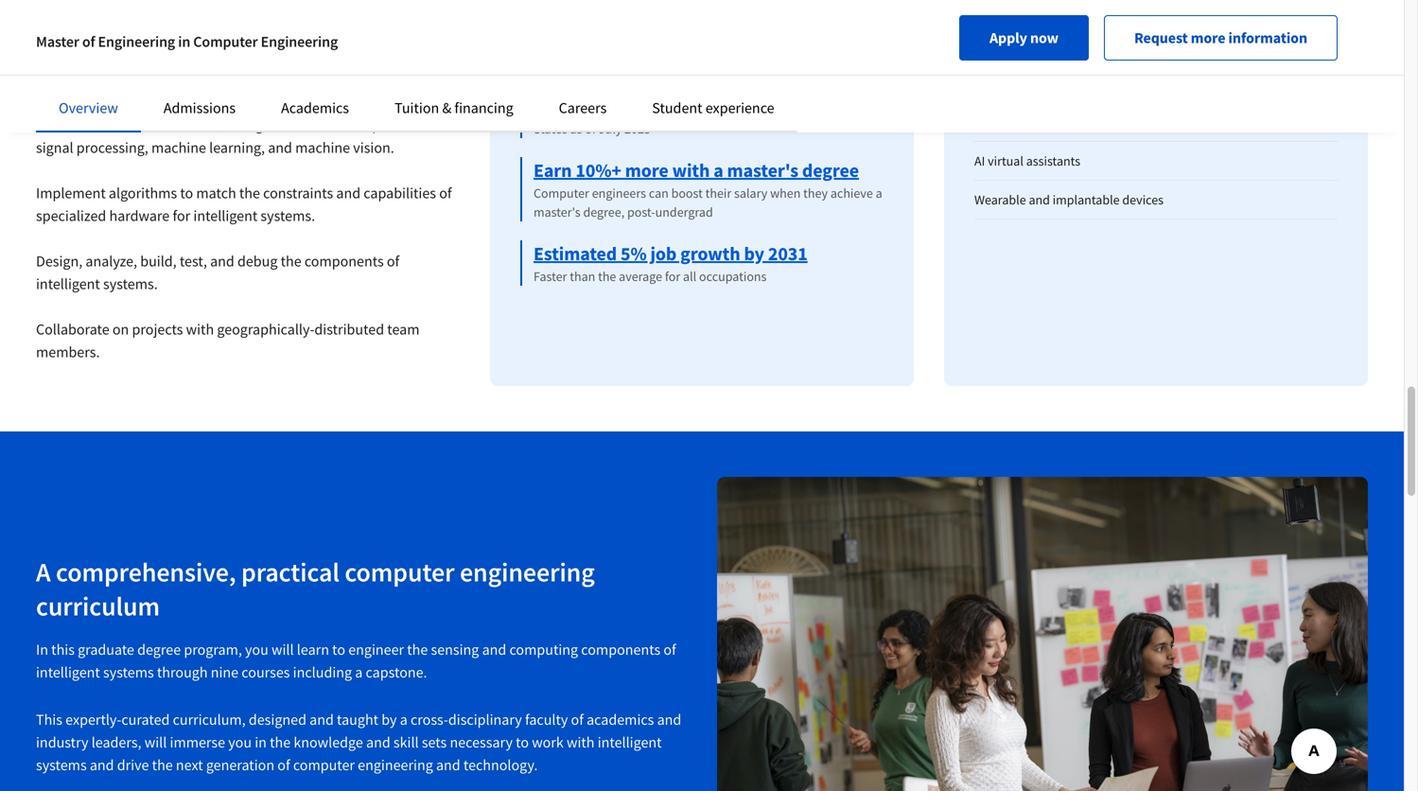 Task type: vqa. For each thing, say whether or not it's contained in the screenshot.
the topmost Platform
no



Task type: locate. For each thing, give the bounding box(es) containing it.
0 horizontal spatial systems
[[36, 755, 87, 774]]

1 vertical spatial for
[[173, 206, 190, 225]]

computer inside average salary in us $146,344 average salary of a senior computer engineer in the united states as of july 2023
[[678, 101, 734, 118]]

the inside design, analyze, build, test, and debug the components of intelligent systems.
[[281, 252, 302, 271]]

salary up senior
[[603, 75, 654, 99]]

systems
[[103, 663, 154, 682], [36, 755, 87, 774]]

0 vertical spatial computer
[[193, 32, 258, 51]]

master of engineering in computer engineering
[[36, 32, 338, 51]]

1 horizontal spatial as
[[570, 120, 583, 137]]

1 horizontal spatial for
[[665, 268, 681, 285]]

1 vertical spatial you
[[228, 733, 252, 752]]

engineering down advance
[[154, 27, 293, 60]]

overview
[[59, 98, 118, 117]]

degree up using at the top
[[206, 61, 286, 94]]

and right wearable
[[1029, 191, 1050, 208]]

master's down earn
[[534, 203, 581, 220]]

intelligent down match
[[193, 206, 258, 225]]

and inside in this graduate degree program, you will learn to engineer the sensing and computing components of intelligent systems through nine courses including a capstone.
[[482, 640, 507, 659]]

1 horizontal spatial machine
[[295, 138, 350, 157]]

graduate up overview at left top
[[36, 61, 140, 94]]

1 vertical spatial components
[[581, 640, 661, 659]]

0 vertical spatial engineering
[[154, 27, 293, 60]]

engineering inside launch or advance your career in computer engineering with a graduate level degree
[[154, 27, 293, 60]]

0 vertical spatial more
[[1191, 28, 1226, 47]]

2 horizontal spatial to
[[516, 733, 529, 752]]

1 vertical spatial to
[[332, 640, 345, 659]]

2 vertical spatial computer
[[293, 755, 355, 774]]

more up the can
[[625, 158, 669, 182]]

cross-
[[411, 710, 449, 729]]

0 horizontal spatial as
[[434, 115, 448, 134]]

a right achieve
[[876, 184, 883, 202]]

systems down the industry
[[36, 755, 87, 774]]

for left in- at the top right of page
[[1036, 13, 1059, 36]]

you up generation
[[228, 733, 252, 752]]

taught
[[337, 710, 379, 729]]

1 vertical spatial by
[[382, 710, 397, 729]]

5%
[[621, 242, 647, 265]]

the down designed
[[270, 733, 291, 752]]

expertly-
[[65, 710, 122, 729]]

1 vertical spatial degree
[[802, 158, 859, 182]]

degree up the 'they'
[[802, 158, 859, 182]]

salary up "july"
[[580, 101, 614, 118]]

computer up engineer
[[345, 555, 455, 588]]

0 horizontal spatial components
[[305, 252, 384, 271]]

1 horizontal spatial information
[[1229, 28, 1308, 47]]

0 horizontal spatial by
[[382, 710, 397, 729]]

the left the united
[[801, 101, 820, 118]]

master's
[[727, 158, 799, 182], [534, 203, 581, 220]]

will down curated
[[145, 733, 167, 752]]

specialized
[[36, 206, 106, 225]]

growth
[[681, 242, 741, 265]]

industry
[[36, 733, 88, 752]]

the up capstone.
[[407, 640, 428, 659]]

1 horizontal spatial more
[[1191, 28, 1226, 47]]

0 horizontal spatial engineering
[[98, 32, 175, 51]]

1 horizontal spatial will
[[272, 640, 294, 659]]

the inside average salary in us $146,344 average salary of a senior computer engineer in the united states as of july 2023
[[801, 101, 820, 118]]

academics
[[587, 710, 654, 729]]

information inside button
[[1229, 28, 1308, 47]]

computing
[[510, 640, 578, 659]]

emerging
[[1211, 13, 1288, 36]]

0 vertical spatial information
[[1229, 28, 1308, 47]]

vision.
[[353, 138, 394, 157]]

careers
[[559, 98, 607, 117]]

engineering up computing
[[460, 555, 595, 588]]

0 horizontal spatial for
[[173, 206, 190, 225]]

tuition
[[395, 98, 439, 117]]

engineering inside this expertly-curated curriculum, designed and taught by a cross-disciplinary faculty of academics and industry leaders, will immerse you in the knowledge and skill sets necessary to work with intelligent systems and drive the next generation of computer engineering and technology.
[[358, 755, 433, 774]]

july
[[599, 120, 622, 137]]

intelligent down this
[[36, 663, 100, 682]]

and right the test,
[[210, 252, 234, 271]]

overview link
[[59, 98, 118, 117]]

the right than
[[598, 268, 616, 285]]

computer down launch
[[36, 27, 148, 60]]

student
[[652, 98, 703, 117]]

0 vertical spatial for
[[1036, 13, 1059, 36]]

0 vertical spatial systems.
[[261, 206, 315, 225]]

advance
[[156, 0, 253, 26]]

1 vertical spatial computer
[[345, 555, 455, 588]]

0 vertical spatial master's
[[727, 158, 799, 182]]

0 vertical spatial will
[[272, 640, 294, 659]]

1 vertical spatial systems
[[36, 755, 87, 774]]

machine
[[151, 138, 206, 157], [295, 138, 350, 157]]

and right constraints
[[336, 184, 361, 202]]

in down designed
[[255, 733, 267, 752]]

your
[[258, 0, 311, 26]]

degree up through
[[137, 640, 181, 659]]

1 horizontal spatial engineering
[[261, 32, 338, 51]]

1 vertical spatial will
[[145, 733, 167, 752]]

systems. down constraints
[[261, 206, 315, 225]]

0 horizontal spatial more
[[625, 158, 669, 182]]

0 horizontal spatial will
[[145, 733, 167, 752]]

1 horizontal spatial systems.
[[261, 206, 315, 225]]

graduate
[[36, 61, 140, 94], [78, 640, 134, 659]]

2 machine from the left
[[295, 138, 350, 157]]

careers link
[[559, 98, 607, 117]]

0 horizontal spatial engineering
[[154, 27, 293, 60]]

1 horizontal spatial computer
[[534, 184, 590, 202]]

2031
[[768, 242, 808, 265]]

they
[[804, 184, 828, 202]]

engineering down or
[[98, 32, 175, 51]]

1 engineering from the left
[[98, 32, 175, 51]]

graduate right this
[[78, 640, 134, 659]]

a
[[356, 27, 370, 60], [630, 101, 637, 118], [714, 158, 724, 182], [876, 184, 883, 202], [355, 663, 363, 682], [400, 710, 408, 729]]

intelligent inside implement algorithms to match the constraints and capabilities of specialized hardware for intelligent systems.
[[193, 206, 258, 225]]

for
[[1036, 13, 1059, 36], [173, 206, 190, 225], [665, 268, 681, 285]]

intelligent
[[193, 206, 258, 225], [36, 274, 100, 293], [36, 663, 100, 682], [598, 733, 662, 752]]

with down 'career'
[[298, 27, 351, 60]]

courses
[[242, 663, 290, 682]]

degree,
[[583, 203, 625, 220]]

0 vertical spatial you
[[245, 640, 269, 659]]

demand
[[1084, 13, 1151, 36]]

ai
[[975, 152, 986, 169]]

machine down from
[[151, 138, 206, 157]]

academics link
[[281, 98, 349, 117]]

in this graduate degree program, you will learn to engineer the sensing and computing components of intelligent systems through nine courses including a capstone.
[[36, 640, 676, 682]]

by up occupations
[[744, 242, 765, 265]]

by inside estimated 5% job growth by 2031 faster than the average for all occupations
[[744, 242, 765, 265]]

intelligent down the academics at the left bottom of page
[[598, 733, 662, 752]]

will inside this expertly-curated curriculum, designed and taught by a cross-disciplinary faculty of academics and industry leaders, will immerse you in the knowledge and skill sets necessary to work with intelligent systems and drive the next generation of computer engineering and technology.
[[145, 733, 167, 752]]

post-
[[627, 203, 656, 220]]

intelligent inside in this graduate degree program, you will learn to engineer the sensing and computing components of intelligent systems through nine courses including a capstone.
[[36, 663, 100, 682]]

0 horizontal spatial master's
[[534, 203, 581, 220]]

1 horizontal spatial degree
[[206, 61, 286, 94]]

program,
[[184, 640, 242, 659]]

geographically-
[[217, 320, 315, 339]]

the right match
[[239, 184, 260, 202]]

a down engineer
[[355, 663, 363, 682]]

in right 'career'
[[396, 0, 418, 26]]

designed
[[249, 710, 307, 729]]

engineering down "skill"
[[358, 755, 433, 774]]

implement
[[36, 184, 106, 202]]

degree inside in this graduate degree program, you will learn to engineer the sensing and computing components of intelligent systems through nine courses including a capstone.
[[137, 640, 181, 659]]

0 vertical spatial graduate
[[36, 61, 140, 94]]

to inside implement algorithms to match the constraints and capabilities of specialized hardware for intelligent systems.
[[180, 184, 193, 202]]

in inside this expertly-curated curriculum, designed and taught by a cross-disciplinary faculty of academics and industry leaders, will immerse you in the knowledge and skill sets necessary to work with intelligent systems and drive the next generation of computer engineering and technology.
[[255, 733, 267, 752]]

1 horizontal spatial components
[[581, 640, 661, 659]]

faculty
[[525, 710, 568, 729]]

components
[[305, 252, 384, 271], [581, 640, 661, 659]]

2 vertical spatial computer
[[534, 184, 590, 202]]

for right hardware
[[173, 206, 190, 225]]

computer down advance
[[193, 32, 258, 51]]

2 vertical spatial engineering
[[358, 755, 433, 774]]

0 horizontal spatial degree
[[137, 640, 181, 659]]

processing,
[[76, 138, 148, 157]]

&
[[442, 98, 452, 117]]

all
[[683, 268, 697, 285]]

as right such
[[434, 115, 448, 134]]

build,
[[140, 252, 177, 271]]

computer down earn
[[534, 184, 590, 202]]

graduate inside launch or advance your career in computer engineering with a graduate level degree
[[36, 61, 140, 94]]

apply
[[990, 28, 1028, 47]]

skill
[[394, 733, 419, 752]]

computer down 'knowledge'
[[293, 755, 355, 774]]

a up "skill"
[[400, 710, 408, 729]]

necessary
[[450, 733, 513, 752]]

you inside in this graduate degree program, you will learn to engineer the sensing and computing components of intelligent systems through nine courses including a capstone.
[[245, 640, 269, 659]]

systems. inside implement algorithms to match the constraints and capabilities of specialized hardware for intelligent systems.
[[261, 206, 315, 225]]

with inside collaborate on projects with geographically-distributed team members.
[[186, 320, 214, 339]]

admissions link
[[164, 98, 236, 117]]

1 horizontal spatial by
[[744, 242, 765, 265]]

more right 'jobs'
[[1191, 28, 1226, 47]]

to right learn
[[332, 640, 345, 659]]

with right the "projects"
[[186, 320, 214, 339]]

by
[[744, 242, 765, 265], [382, 710, 397, 729]]

a down 'career'
[[356, 27, 370, 60]]

for left all
[[665, 268, 681, 285]]

systems inside this expertly-curated curriculum, designed and taught by a cross-disciplinary faculty of academics and industry leaders, will immerse you in the knowledge and skill sets necessary to work with intelligent systems and drive the next generation of computer engineering and technology.
[[36, 755, 87, 774]]

0 horizontal spatial computer
[[193, 32, 258, 51]]

intelligent down "design,"
[[36, 274, 100, 293]]

and down leaders,
[[90, 755, 114, 774]]

components up the academics at the left bottom of page
[[581, 640, 661, 659]]

the right the debug at the left top of the page
[[281, 252, 302, 271]]

computer
[[193, 32, 258, 51], [678, 101, 734, 118], [534, 184, 590, 202]]

algorithms
[[109, 184, 177, 202]]

2 vertical spatial to
[[516, 733, 529, 752]]

0 vertical spatial components
[[305, 252, 384, 271]]

2 vertical spatial salary
[[734, 184, 768, 202]]

1 horizontal spatial systems
[[103, 663, 154, 682]]

0 vertical spatial degree
[[206, 61, 286, 94]]

engineering
[[98, 32, 175, 51], [261, 32, 338, 51]]

systems up curated
[[103, 663, 154, 682]]

such
[[401, 115, 431, 134]]

0 horizontal spatial systems.
[[103, 274, 158, 293]]

curated
[[122, 710, 170, 729]]

with inside earn 10%+ more with a master's degree computer engineers can boost their salary when they achieve a master's degree, post-undergrad
[[673, 158, 710, 182]]

systems. down analyze,
[[103, 274, 158, 293]]

projects
[[132, 320, 183, 339]]

by up "skill"
[[382, 710, 397, 729]]

2 horizontal spatial degree
[[802, 158, 859, 182]]

will up courses
[[272, 640, 294, 659]]

2 horizontal spatial engineering
[[460, 555, 595, 588]]

components up distributed
[[305, 252, 384, 271]]

you up courses
[[245, 640, 269, 659]]

1 vertical spatial more
[[625, 158, 669, 182]]

average
[[534, 75, 600, 99], [534, 101, 578, 118]]

to left work
[[516, 733, 529, 752]]

for inside estimated 5% job growth by 2031 faster than the average for all occupations
[[665, 268, 681, 285]]

the
[[801, 101, 820, 118], [239, 184, 260, 202], [281, 252, 302, 271], [598, 268, 616, 285], [407, 640, 428, 659], [270, 733, 291, 752], [152, 755, 173, 774]]

0 vertical spatial systems
[[103, 663, 154, 682]]

and right the sensing
[[482, 640, 507, 659]]

1 horizontal spatial to
[[332, 640, 345, 659]]

job
[[651, 242, 677, 265]]

more inside button
[[1191, 28, 1226, 47]]

1 vertical spatial engineering
[[460, 555, 595, 588]]

computer down the us
[[678, 101, 734, 118]]

a inside launch or advance your career in computer engineering with a graduate level degree
[[356, 27, 370, 60]]

1 vertical spatial graduate
[[78, 640, 134, 659]]

this
[[51, 640, 75, 659]]

request more information
[[1135, 28, 1308, 47]]

0 vertical spatial to
[[180, 184, 193, 202]]

1 horizontal spatial engineering
[[358, 755, 433, 774]]

master's up when
[[727, 158, 799, 182]]

1 vertical spatial average
[[534, 101, 578, 118]]

salary right their
[[734, 184, 768, 202]]

self-driving cars
[[975, 113, 1064, 131]]

machine down 'academics' link
[[295, 138, 350, 157]]

1 vertical spatial systems.
[[103, 274, 158, 293]]

virtual
[[975, 75, 1011, 92]]

and
[[1014, 75, 1035, 92], [301, 115, 325, 134], [268, 138, 292, 157], [336, 184, 361, 202], [1029, 191, 1050, 208], [210, 252, 234, 271], [482, 640, 507, 659], [310, 710, 334, 729], [657, 710, 682, 729], [366, 733, 391, 752], [90, 755, 114, 774], [436, 755, 461, 774]]

undergrad
[[656, 203, 713, 220]]

a up 2023
[[630, 101, 637, 118]]

0 vertical spatial computer
[[36, 27, 148, 60]]

1 vertical spatial information
[[82, 115, 157, 134]]

estimated 5% job growth by 2031 faster than the average for all occupations
[[534, 242, 808, 285]]

degree inside launch or advance your career in computer engineering with a graduate level degree
[[206, 61, 286, 94]]

0 vertical spatial average
[[534, 75, 600, 99]]

0 horizontal spatial machine
[[151, 138, 206, 157]]

with right work
[[567, 733, 595, 752]]

as down careers
[[570, 120, 583, 137]]

1 vertical spatial master's
[[534, 203, 581, 220]]

and right virtual
[[1014, 75, 1035, 92]]

0 horizontal spatial to
[[180, 184, 193, 202]]

1 machine from the left
[[151, 138, 206, 157]]

computer inside this expertly-curated curriculum, designed and taught by a cross-disciplinary faculty of academics and industry leaders, will immerse you in the knowledge and skill sets necessary to work with intelligent systems and drive the next generation of computer engineering and technology.
[[293, 755, 355, 774]]

with up boost
[[673, 158, 710, 182]]

2 horizontal spatial computer
[[678, 101, 734, 118]]

1 average from the top
[[534, 75, 600, 99]]

in right 'jobs'
[[1192, 13, 1208, 36]]

computer inside earn 10%+ more with a master's degree computer engineers can boost their salary when they achieve a master's degree, post-undergrad
[[534, 184, 590, 202]]

boost
[[672, 184, 703, 202]]

1 vertical spatial computer
[[678, 101, 734, 118]]

to left match
[[180, 184, 193, 202]]

in inside launch or advance your career in computer engineering with a graduate level degree
[[396, 0, 418, 26]]

2 vertical spatial for
[[665, 268, 681, 285]]

0 vertical spatial by
[[744, 242, 765, 265]]

2 vertical spatial degree
[[137, 640, 181, 659]]

0 horizontal spatial information
[[82, 115, 157, 134]]

engineering down your
[[261, 32, 338, 51]]



Task type: describe. For each thing, give the bounding box(es) containing it.
design,
[[36, 252, 83, 271]]

implantable
[[1053, 191, 1120, 208]]

information inside extract information from data, using tools and techniques such as signal processing, machine learning, and machine vision.
[[82, 115, 157, 134]]

for inside implement algorithms to match the constraints and capabilities of specialized hardware for intelligent systems.
[[173, 206, 190, 225]]

launch
[[36, 0, 121, 26]]

knowledge
[[294, 733, 363, 752]]

average salary in us $146,344 average salary of a senior computer engineer in the united states as of july 2023
[[534, 75, 859, 137]]

the inside implement algorithms to match the constraints and capabilities of specialized hardware for intelligent systems.
[[239, 184, 260, 202]]

by inside this expertly-curated curriculum, designed and taught by a cross-disciplinary faculty of academics and industry leaders, will immerse you in the knowledge and skill sets necessary to work with intelligent systems and drive the next generation of computer engineering and technology.
[[382, 710, 397, 729]]

collaborate
[[36, 320, 109, 339]]

in left the us
[[658, 75, 674, 99]]

occupations
[[699, 268, 767, 285]]

in right engineer
[[788, 101, 799, 118]]

to inside this expertly-curated curriculum, designed and taught by a cross-disciplinary faculty of academics and industry leaders, will immerse you in the knowledge and skill sets necessary to work with intelligent systems and drive the next generation of computer engineering and technology.
[[516, 733, 529, 752]]

academics
[[281, 98, 349, 117]]

a
[[36, 555, 51, 588]]

student experience
[[652, 98, 775, 117]]

in down advance
[[178, 32, 190, 51]]

10%+
[[576, 158, 622, 182]]

immerse
[[170, 733, 225, 752]]

implement algorithms to match the constraints and capabilities of specialized hardware for intelligent systems.
[[36, 184, 452, 225]]

tools
[[266, 115, 298, 134]]

curriculum
[[36, 589, 160, 623]]

disciplinary
[[448, 710, 522, 729]]

augmented
[[1038, 75, 1101, 92]]

computer inside "a comprehensive, practical computer engineering curriculum"
[[345, 555, 455, 588]]

salary inside earn 10%+ more with a master's degree computer engineers can boost their salary when they achieve a master's degree, post-undergrad
[[734, 184, 768, 202]]

a inside in this graduate degree program, you will learn to engineer the sensing and computing components of intelligent systems through nine courses including a capstone.
[[355, 663, 363, 682]]

and down tools
[[268, 138, 292, 157]]

more inside earn 10%+ more with a master's degree computer engineers can boost their salary when they achieve a master's degree, post-undergrad
[[625, 158, 669, 182]]

ai virtual assistants
[[975, 152, 1081, 169]]

comprehensive,
[[56, 555, 236, 588]]

reality
[[1104, 75, 1139, 92]]

and down sets
[[436, 755, 461, 774]]

2 engineering from the left
[[261, 32, 338, 51]]

states
[[534, 120, 568, 137]]

this expertly-curated curriculum, designed and taught by a cross-disciplinary faculty of academics and industry leaders, will immerse you in the knowledge and skill sets necessary to work with intelligent systems and drive the next generation of computer engineering and technology.
[[36, 710, 682, 774]]

computer inside launch or advance your career in computer engineering with a graduate level degree
[[36, 27, 148, 60]]

financing
[[455, 98, 514, 117]]

request
[[1135, 28, 1188, 47]]

launch or advance your career in computer engineering with a graduate level degree
[[36, 0, 418, 94]]

distributed
[[315, 320, 384, 339]]

test,
[[180, 252, 207, 271]]

this
[[36, 710, 62, 729]]

self-
[[975, 113, 1000, 131]]

can
[[649, 184, 669, 202]]

wearable
[[975, 191, 1027, 208]]

in
[[36, 640, 48, 659]]

through
[[157, 663, 208, 682]]

qualify
[[975, 13, 1033, 36]]

on
[[113, 320, 129, 339]]

intelligent inside this expertly-curated curriculum, designed and taught by a cross-disciplinary faculty of academics and industry leaders, will immerse you in the knowledge and skill sets necessary to work with intelligent systems and drive the next generation of computer engineering and technology.
[[598, 733, 662, 752]]

$146,344
[[704, 75, 779, 99]]

data,
[[194, 115, 226, 134]]

and inside implement algorithms to match the constraints and capabilities of specialized hardware for intelligent systems.
[[336, 184, 361, 202]]

of inside design, analyze, build, test, and debug the components of intelligent systems.
[[387, 252, 400, 271]]

average
[[619, 268, 663, 285]]

match
[[196, 184, 236, 202]]

extract information from data, using tools and techniques such as signal processing, machine learning, and machine vision.
[[36, 115, 448, 157]]

as inside extract information from data, using tools and techniques such as signal processing, machine learning, and machine vision.
[[434, 115, 448, 134]]

cars
[[1041, 113, 1064, 131]]

2 horizontal spatial for
[[1036, 13, 1059, 36]]

degree inside earn 10%+ more with a master's degree computer engineers can boost their salary when they achieve a master's degree, post-undergrad
[[802, 158, 859, 182]]

earn 10%+ more with a master's degree link
[[534, 158, 859, 182]]

admissions
[[164, 98, 236, 117]]

1 horizontal spatial master's
[[727, 158, 799, 182]]

request more information button
[[1104, 15, 1338, 61]]

graduate inside in this graduate degree program, you will learn to engineer the sensing and computing components of intelligent systems through nine courses including a capstone.
[[78, 640, 134, 659]]

learn
[[297, 640, 329, 659]]

techniques
[[328, 115, 398, 134]]

learning,
[[209, 138, 265, 157]]

design, analyze, build, test, and debug the components of intelligent systems.
[[36, 252, 400, 293]]

driving
[[1000, 113, 1038, 131]]

collaborate on projects with geographically-distributed team members.
[[36, 320, 420, 361]]

virtual
[[988, 152, 1024, 169]]

technology.
[[464, 755, 538, 774]]

career
[[317, 0, 390, 26]]

0 vertical spatial salary
[[603, 75, 654, 99]]

earn 10%+ more with a master's degree computer engineers can boost their salary when they achieve a master's degree, post-undergrad
[[534, 158, 883, 220]]

of inside in this graduate degree program, you will learn to engineer the sensing and computing components of intelligent systems through nine courses including a capstone.
[[664, 640, 676, 659]]

systems. inside design, analyze, build, test, and debug the components of intelligent systems.
[[103, 274, 158, 293]]

and inside design, analyze, build, test, and debug the components of intelligent systems.
[[210, 252, 234, 271]]

to inside in this graduate degree program, you will learn to engineer the sensing and computing components of intelligent systems through nine courses including a capstone.
[[332, 640, 345, 659]]

a inside this expertly-curated curriculum, designed and taught by a cross-disciplinary faculty of academics and industry leaders, will immerse you in the knowledge and skill sets necessary to work with intelligent systems and drive the next generation of computer engineering and technology.
[[400, 710, 408, 729]]

with inside launch or advance your career in computer engineering with a graduate level degree
[[298, 27, 351, 60]]

you inside this expertly-curated curriculum, designed and taught by a cross-disciplinary faculty of academics and industry leaders, will immerse you in the knowledge and skill sets necessary to work with intelligent systems and drive the next generation of computer engineering and technology.
[[228, 733, 252, 752]]

and up 'knowledge'
[[310, 710, 334, 729]]

components inside in this graduate degree program, you will learn to engineer the sensing and computing components of intelligent systems through nine courses including a capstone.
[[581, 640, 661, 659]]

intelligent inside design, analyze, build, test, and debug the components of intelligent systems.
[[36, 274, 100, 293]]

with inside this expertly-curated curriculum, designed and taught by a cross-disciplinary faculty of academics and industry leaders, will immerse you in the knowledge and skill sets necessary to work with intelligent systems and drive the next generation of computer engineering and technology.
[[567, 733, 595, 752]]

a comprehensive, practical computer engineering curriculum
[[36, 555, 595, 623]]

virtual and augmented reality
[[975, 75, 1139, 92]]

engineer
[[348, 640, 404, 659]]

estimated 5% job growth by 2031 link
[[534, 242, 808, 265]]

of inside implement algorithms to match the constraints and capabilities of specialized hardware for intelligent systems.
[[439, 184, 452, 202]]

engineer
[[736, 101, 786, 118]]

devices
[[1123, 191, 1164, 208]]

engineering inside "a comprehensive, practical computer engineering curriculum"
[[460, 555, 595, 588]]

will inside in this graduate degree program, you will learn to engineer the sensing and computing components of intelligent systems through nine courses including a capstone.
[[272, 640, 294, 659]]

a up their
[[714, 158, 724, 182]]

components inside design, analyze, build, test, and debug the components of intelligent systems.
[[305, 252, 384, 271]]

2 average from the top
[[534, 101, 578, 118]]

the inside in this graduate degree program, you will learn to engineer the sensing and computing components of intelligent systems through nine courses including a capstone.
[[407, 640, 428, 659]]

analyze,
[[86, 252, 137, 271]]

and right tools
[[301, 115, 325, 134]]

earn
[[534, 158, 572, 182]]

and left "skill"
[[366, 733, 391, 752]]

the left next
[[152, 755, 173, 774]]

sets
[[422, 733, 447, 752]]

the inside estimated 5% job growth by 2031 faster than the average for all occupations
[[598, 268, 616, 285]]

systems inside in this graduate degree program, you will learn to engineer the sensing and computing components of intelligent systems through nine courses including a capstone.
[[103, 663, 154, 682]]

1 vertical spatial salary
[[580, 101, 614, 118]]

estimated
[[534, 242, 617, 265]]

leaders,
[[92, 733, 142, 752]]

constraints
[[263, 184, 333, 202]]

now
[[1031, 28, 1059, 47]]

than
[[570, 268, 596, 285]]

fields
[[1291, 13, 1335, 36]]

us
[[677, 75, 700, 99]]

and right the academics at the left bottom of page
[[657, 710, 682, 729]]

tuition & financing
[[395, 98, 514, 117]]

assistants
[[1027, 152, 1081, 169]]

in-
[[1063, 13, 1084, 36]]

experience
[[706, 98, 775, 117]]

wearable and implantable devices
[[975, 191, 1164, 208]]

as inside average salary in us $146,344 average salary of a senior computer engineer in the united states as of july 2023
[[570, 120, 583, 137]]

a inside average salary in us $146,344 average salary of a senior computer engineer in the united states as of july 2023
[[630, 101, 637, 118]]



